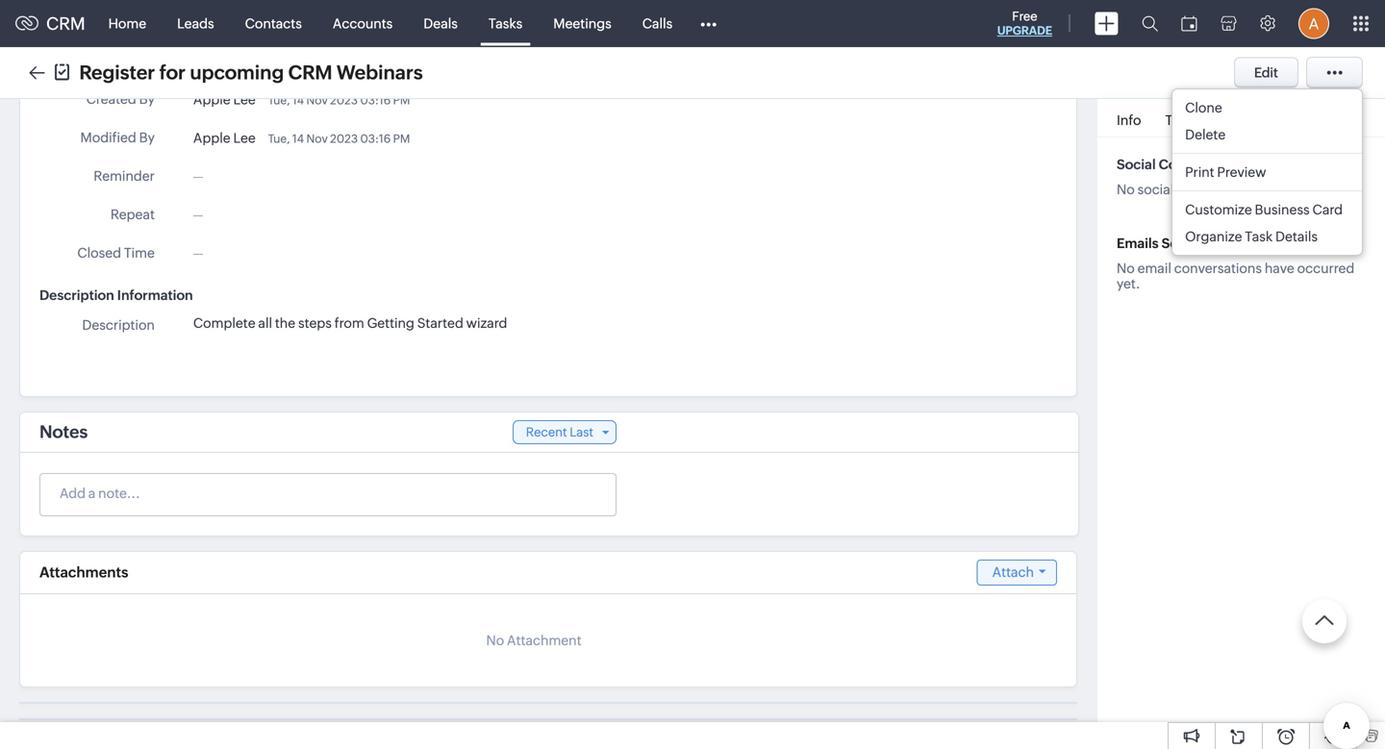 Task type: locate. For each thing, give the bounding box(es) containing it.
2 lee from the top
[[233, 130, 256, 146]]

from
[[1195, 236, 1225, 251], [335, 315, 364, 331]]

1 vertical spatial apple
[[193, 130, 231, 146]]

deals
[[424, 16, 458, 31]]

emails sent from crm no email conversations have occurred yet.
[[1117, 236, 1355, 292]]

accounts
[[333, 16, 393, 31]]

webinars
[[337, 62, 423, 84]]

0 vertical spatial crm
[[46, 14, 85, 33]]

by for modified by
[[139, 130, 155, 145]]

1 03:16 from the top
[[360, 94, 391, 107]]

preview
[[1218, 165, 1267, 180]]

apple
[[193, 92, 231, 107], [193, 130, 231, 146]]

1 horizontal spatial from
[[1195, 236, 1225, 251]]

1 tue, 14 nov 2023 03:16 pm from the top
[[268, 94, 410, 107]]

1 vertical spatial 03:16
[[360, 132, 391, 145]]

calls
[[643, 16, 673, 31]]

home link
[[93, 0, 162, 47]]

no attachment
[[486, 633, 582, 648]]

14
[[292, 94, 304, 107], [292, 132, 304, 145]]

meetings link
[[538, 0, 627, 47]]

2023
[[330, 94, 358, 107], [330, 132, 358, 145]]

description
[[39, 288, 114, 303], [82, 317, 155, 333]]

0 vertical spatial lee
[[233, 92, 256, 107]]

1 vertical spatial no
[[1117, 261, 1135, 276]]

1 vertical spatial lee
[[233, 130, 256, 146]]

1 apple from the top
[[193, 92, 231, 107]]

0 vertical spatial from
[[1195, 236, 1225, 251]]

description down the closed
[[39, 288, 114, 303]]

from inside emails sent from crm no email conversations have occurred yet.
[[1195, 236, 1225, 251]]

03:16 for modified by
[[360, 132, 391, 145]]

2 tue, from the top
[[268, 132, 290, 145]]

0 vertical spatial 2023
[[330, 94, 358, 107]]

0 vertical spatial 03:16
[[360, 94, 391, 107]]

03:16
[[360, 94, 391, 107], [360, 132, 391, 145]]

free
[[1013, 9, 1038, 24]]

from right steps
[[335, 315, 364, 331]]

2 apple lee from the top
[[193, 130, 256, 146]]

1 vertical spatial description
[[82, 317, 155, 333]]

no
[[1117, 182, 1135, 197], [1117, 261, 1135, 276], [486, 633, 504, 648]]

1 vertical spatial nov
[[306, 132, 328, 145]]

1 pm from the top
[[393, 94, 410, 107]]

2 apple from the top
[[193, 130, 231, 146]]

0 vertical spatial description
[[39, 288, 114, 303]]

customize
[[1186, 202, 1253, 217]]

1 vertical spatial tue,
[[268, 132, 290, 145]]

timeline
[[1166, 113, 1219, 128]]

2 vertical spatial crm
[[1228, 236, 1259, 251]]

0 horizontal spatial from
[[335, 315, 364, 331]]

1 vertical spatial crm
[[288, 62, 332, 84]]

0 vertical spatial pm
[[393, 94, 410, 107]]

0 vertical spatial apple lee
[[193, 92, 256, 107]]

no inside social conversations no social interactions found
[[1117, 182, 1135, 197]]

attachment
[[507, 633, 582, 648]]

1 lee from the top
[[233, 92, 256, 107]]

crm left home
[[46, 14, 85, 33]]

1 vertical spatial 14
[[292, 132, 304, 145]]

leads
[[177, 16, 214, 31]]

1 vertical spatial from
[[335, 315, 364, 331]]

closed time
[[77, 245, 155, 261]]

business
[[1255, 202, 1310, 217]]

1 tue, from the top
[[268, 94, 290, 107]]

delete
[[1186, 127, 1226, 142]]

1 vertical spatial apple lee
[[193, 130, 256, 146]]

by right the modified
[[139, 130, 155, 145]]

crm for emails sent from crm no email conversations have occurred yet.
[[1228, 236, 1259, 251]]

crm inside emails sent from crm no email conversations have occurred yet.
[[1228, 236, 1259, 251]]

tue,
[[268, 94, 290, 107], [268, 132, 290, 145]]

1 by from the top
[[139, 91, 155, 107]]

1 2023 from the top
[[330, 94, 358, 107]]

information
[[117, 288, 193, 303]]

nov
[[306, 94, 328, 107], [306, 132, 328, 145]]

0 vertical spatial nov
[[306, 94, 328, 107]]

leads link
[[162, 0, 230, 47]]

2 2023 from the top
[[330, 132, 358, 145]]

1 vertical spatial tue, 14 nov 2023 03:16 pm
[[268, 132, 410, 145]]

email
[[1138, 261, 1172, 276]]

emails
[[1117, 236, 1159, 251]]

crm down contacts
[[288, 62, 332, 84]]

1 vertical spatial 2023
[[330, 132, 358, 145]]

reminder
[[94, 168, 155, 184]]

edit button
[[1235, 57, 1299, 88]]

0 vertical spatial 14
[[292, 94, 304, 107]]

1 14 from the top
[[292, 94, 304, 107]]

0 vertical spatial by
[[139, 91, 155, 107]]

crm up conversations
[[1228, 236, 1259, 251]]

pm for created by
[[393, 94, 410, 107]]

accounts link
[[317, 0, 408, 47]]

notes
[[39, 423, 88, 442]]

nov for modified by
[[306, 132, 328, 145]]

tue, for modified by
[[268, 132, 290, 145]]

1 vertical spatial pm
[[393, 132, 410, 145]]

edit
[[1255, 65, 1279, 80]]

0 vertical spatial tue,
[[268, 94, 290, 107]]

2 by from the top
[[139, 130, 155, 145]]

closed
[[77, 245, 121, 261]]

no left attachment
[[486, 633, 504, 648]]

complete
[[193, 315, 256, 331]]

the
[[275, 315, 296, 331]]

crm link
[[15, 14, 85, 33]]

0 vertical spatial apple
[[193, 92, 231, 107]]

no down emails
[[1117, 261, 1135, 276]]

home
[[108, 16, 146, 31]]

1 apple lee from the top
[[193, 92, 256, 107]]

2 03:16 from the top
[[360, 132, 391, 145]]

tue, for created by
[[268, 94, 290, 107]]

crm for register for upcoming crm webinars
[[288, 62, 332, 84]]

2 pm from the top
[[393, 132, 410, 145]]

lee
[[233, 92, 256, 107], [233, 130, 256, 146]]

calendar image
[[1182, 16, 1198, 31]]

contacts
[[245, 16, 302, 31]]

have
[[1265, 261, 1295, 276]]

description down description information
[[82, 317, 155, 333]]

0 vertical spatial tue, 14 nov 2023 03:16 pm
[[268, 94, 410, 107]]

1 vertical spatial by
[[139, 130, 155, 145]]

description for description
[[82, 317, 155, 333]]

deals link
[[408, 0, 473, 47]]

from up conversations
[[1195, 236, 1225, 251]]

2 tue, 14 nov 2023 03:16 pm from the top
[[268, 132, 410, 145]]

conversations
[[1175, 261, 1263, 276]]

no down "social"
[[1117, 182, 1135, 197]]

print
[[1186, 165, 1215, 180]]

by right created
[[139, 91, 155, 107]]

description for description information
[[39, 288, 114, 303]]

2 nov from the top
[[306, 132, 328, 145]]

1 horizontal spatial crm
[[288, 62, 332, 84]]

attach
[[993, 565, 1034, 580]]

recent last
[[526, 425, 594, 440]]

2 14 from the top
[[292, 132, 304, 145]]

1 nov from the top
[[306, 94, 328, 107]]

organize
[[1186, 229, 1243, 244]]

description information
[[39, 288, 193, 303]]

crm
[[46, 14, 85, 33], [288, 62, 332, 84], [1228, 236, 1259, 251]]

2 horizontal spatial crm
[[1228, 236, 1259, 251]]

0 vertical spatial no
[[1117, 182, 1135, 197]]

apple lee
[[193, 92, 256, 107], [193, 130, 256, 146]]

customize business card
[[1186, 202, 1343, 217]]

by
[[139, 91, 155, 107], [139, 130, 155, 145]]

tue, 14 nov 2023 03:16 pm
[[268, 94, 410, 107], [268, 132, 410, 145]]



Task type: describe. For each thing, give the bounding box(es) containing it.
getting
[[367, 315, 415, 331]]

interactions
[[1177, 182, 1252, 197]]

details
[[1276, 229, 1318, 244]]

profile image
[[1299, 8, 1330, 39]]

pm for modified by
[[393, 132, 410, 145]]

time
[[124, 245, 155, 261]]

lee for modified by
[[233, 130, 256, 146]]

profile element
[[1288, 0, 1341, 47]]

started
[[417, 315, 464, 331]]

modified
[[80, 130, 136, 145]]

card
[[1313, 202, 1343, 217]]

upgrade
[[998, 24, 1053, 37]]

Add a note... field
[[40, 484, 615, 503]]

attachments
[[39, 564, 128, 581]]

last
[[570, 425, 594, 440]]

2 vertical spatial no
[[486, 633, 504, 648]]

created by
[[86, 91, 155, 107]]

14 for modified by
[[292, 132, 304, 145]]

modified by
[[80, 130, 155, 145]]

by for created by
[[139, 91, 155, 107]]

occurred
[[1298, 261, 1355, 276]]

apple lee for modified by
[[193, 130, 256, 146]]

organize task details
[[1186, 229, 1318, 244]]

no inside emails sent from crm no email conversations have occurred yet.
[[1117, 261, 1135, 276]]

upcoming
[[190, 62, 284, 84]]

sent
[[1162, 236, 1192, 251]]

print preview
[[1186, 165, 1267, 180]]

apple for modified by
[[193, 130, 231, 146]]

0 horizontal spatial crm
[[46, 14, 85, 33]]

03:16 for created by
[[360, 94, 391, 107]]

search image
[[1142, 15, 1159, 32]]

tue, 14 nov 2023 03:16 pm for modified by
[[268, 132, 410, 145]]

all
[[258, 315, 272, 331]]

apple for created by
[[193, 92, 231, 107]]

steps
[[298, 315, 332, 331]]

conversations
[[1159, 157, 1251, 172]]

social
[[1117, 157, 1156, 172]]

repeat
[[110, 207, 155, 222]]

created
[[86, 91, 136, 107]]

complete all the steps from getting started wizard
[[193, 315, 508, 331]]

tue, 14 nov 2023 03:16 pm for created by
[[268, 94, 410, 107]]

contacts link
[[230, 0, 317, 47]]

register for upcoming crm webinars
[[79, 62, 423, 84]]

apple lee for created by
[[193, 92, 256, 107]]

create menu image
[[1095, 12, 1119, 35]]

calls link
[[627, 0, 688, 47]]

wizard
[[466, 315, 508, 331]]

for
[[159, 62, 186, 84]]

recent
[[526, 425, 567, 440]]

search element
[[1131, 0, 1170, 47]]

free upgrade
[[998, 9, 1053, 37]]

social
[[1138, 182, 1174, 197]]

found
[[1254, 182, 1292, 197]]

yet.
[[1117, 276, 1141, 292]]

tasks link
[[473, 0, 538, 47]]

info link
[[1108, 99, 1151, 137]]

task
[[1245, 229, 1273, 244]]

social conversations no social interactions found
[[1117, 157, 1292, 197]]

timeline link
[[1156, 99, 1229, 137]]

14 for created by
[[292, 94, 304, 107]]

nov for created by
[[306, 94, 328, 107]]

register
[[79, 62, 155, 84]]

2023 for created by
[[330, 94, 358, 107]]

create menu element
[[1084, 0, 1131, 47]]

clone
[[1186, 100, 1223, 115]]

tasks
[[489, 16, 523, 31]]

meetings
[[554, 16, 612, 31]]

attach link
[[977, 560, 1058, 586]]

lee for created by
[[233, 92, 256, 107]]

2023 for modified by
[[330, 132, 358, 145]]

info
[[1117, 113, 1142, 128]]



Task type: vqa. For each thing, say whether or not it's contained in the screenshot.
Invited Meetings link
no



